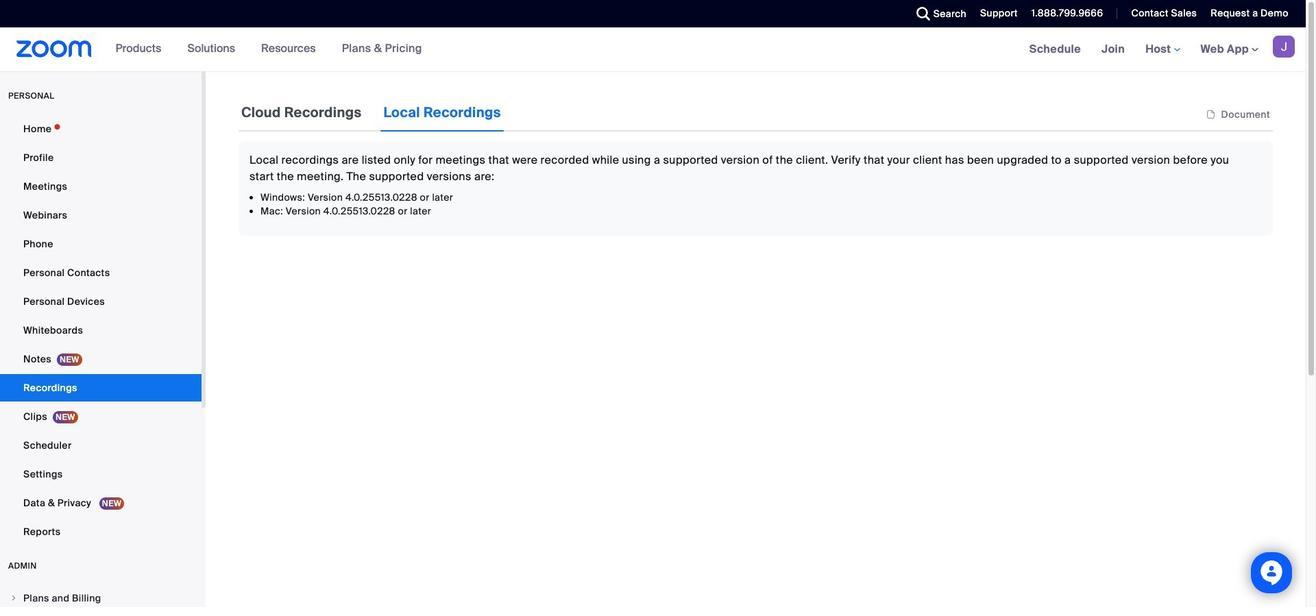Task type: vqa. For each thing, say whether or not it's contained in the screenshot.
rightmost tab
yes



Task type: describe. For each thing, give the bounding box(es) containing it.
profile picture image
[[1273, 36, 1295, 58]]

2 tab from the left
[[381, 93, 504, 132]]

main content element
[[239, 93, 1273, 236]]

file image
[[1206, 108, 1216, 121]]

meetings navigation
[[1019, 27, 1306, 72]]

tabs of recording tab list
[[239, 93, 504, 132]]

product information navigation
[[105, 27, 433, 71]]

personal menu menu
[[0, 115, 202, 547]]

zoom logo image
[[16, 40, 92, 58]]



Task type: locate. For each thing, give the bounding box(es) containing it.
banner
[[0, 27, 1306, 72]]

menu item
[[0, 586, 202, 607]]

tab
[[239, 93, 364, 132], [381, 93, 504, 132]]

1 tab from the left
[[239, 93, 364, 132]]

1 horizontal spatial tab
[[381, 93, 504, 132]]

right image
[[10, 594, 18, 603]]

0 horizontal spatial tab
[[239, 93, 364, 132]]



